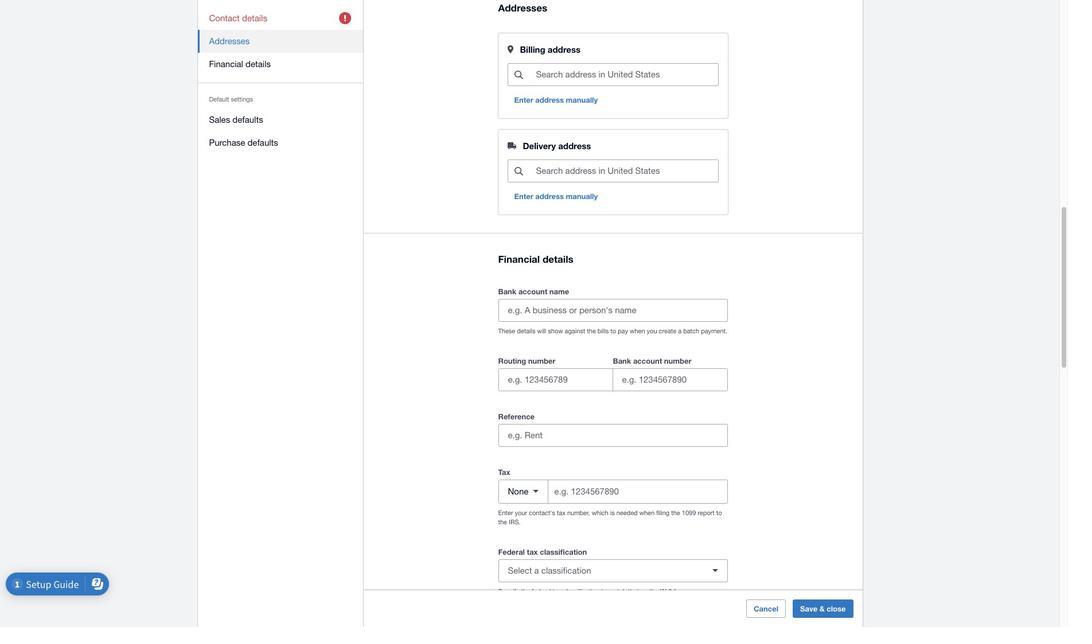 Task type: vqa. For each thing, say whether or not it's contained in the screenshot.
Save & close button
yes



Task type: describe. For each thing, give the bounding box(es) containing it.
purchase
[[209, 138, 245, 148]]

financial inside financial details link
[[209, 59, 243, 69]]

which
[[592, 509, 609, 516]]

bank account name
[[498, 287, 569, 296]]

payment.
[[701, 328, 728, 334]]

delivery
[[523, 141, 556, 151]]

specify the federal tax classification to match that on the w-9 form
[[498, 588, 687, 595]]

default settings
[[209, 96, 253, 103]]

&
[[820, 604, 825, 614]]

tax
[[498, 468, 510, 477]]

save & close
[[801, 604, 846, 614]]

1099
[[682, 509, 696, 516]]

close
[[827, 604, 846, 614]]

menu containing contact details
[[198, 0, 364, 161]]

these
[[498, 328, 516, 334]]

sales defaults
[[209, 115, 263, 125]]

contact's
[[529, 509, 555, 516]]

Tax text field
[[553, 481, 727, 503]]

2 number from the left
[[665, 356, 692, 365]]

details inside contact details link
[[242, 13, 267, 23]]

details inside financial details link
[[246, 59, 271, 69]]

address right billing
[[548, 44, 581, 55]]

contact details link
[[198, 7, 364, 30]]

irs.
[[509, 519, 521, 526]]

on
[[641, 588, 648, 595]]

sales
[[209, 115, 230, 125]]

billing address icon image
[[508, 46, 513, 54]]

specify
[[498, 588, 520, 595]]

financial details link
[[198, 53, 364, 76]]

w-
[[661, 588, 669, 595]]

federal
[[532, 588, 551, 595]]

Bank account number field
[[613, 369, 727, 391]]

none
[[508, 487, 529, 497]]

group containing routing number
[[498, 354, 728, 391]]

bills
[[598, 328, 609, 334]]

1 vertical spatial tax
[[527, 547, 538, 557]]

billing
[[520, 44, 546, 55]]

select a classification
[[508, 566, 591, 576]]

2 group from the top
[[498, 614, 728, 627]]

enter your contact's tax number, which is needed when filing the 1099 report to the irs.
[[498, 509, 722, 526]]

federal tax classification
[[498, 547, 587, 557]]

tax for federal tax classification
[[553, 588, 562, 595]]

your
[[515, 509, 527, 516]]

purchase defaults
[[209, 138, 278, 148]]

enter address manually for billing
[[515, 96, 598, 105]]

enter for billing address
[[515, 96, 534, 105]]

the left "bills" on the bottom of the page
[[587, 328, 596, 334]]

account for number
[[634, 356, 662, 365]]

none button
[[499, 480, 549, 503]]

details left will
[[517, 328, 536, 334]]

classification for select a classification
[[542, 566, 591, 576]]

the left federal
[[521, 588, 530, 595]]

pay
[[618, 328, 628, 334]]

the right on
[[650, 588, 659, 595]]

reference
[[498, 412, 535, 421]]

create
[[659, 328, 677, 334]]

0 horizontal spatial to
[[602, 588, 607, 595]]

needed
[[617, 509, 638, 516]]

0 horizontal spatial addresses
[[209, 36, 250, 46]]

bank for bank account name
[[498, 287, 517, 296]]

select
[[508, 566, 532, 576]]

manually for delivery address
[[566, 192, 598, 201]]

will
[[538, 328, 547, 334]]

0 vertical spatial when
[[630, 328, 645, 334]]

0 vertical spatial a
[[679, 328, 682, 334]]

sales defaults link
[[198, 108, 364, 131]]

is
[[610, 509, 615, 516]]

Reference field
[[499, 425, 727, 446]]

cancel
[[754, 604, 779, 614]]

default
[[209, 96, 229, 103]]

search address in united states field for delivery address
[[535, 160, 718, 182]]

to inside enter your contact's tax number, which is needed when filing the 1099 report to the irs.
[[717, 509, 722, 516]]



Task type: locate. For each thing, give the bounding box(es) containing it.
0 horizontal spatial number
[[528, 356, 556, 365]]

details up name
[[543, 253, 574, 265]]

defaults for purchase defaults
[[248, 138, 278, 148]]

show
[[548, 328, 563, 334]]

address
[[548, 44, 581, 55], [536, 96, 564, 105], [559, 141, 591, 151], [536, 192, 564, 201]]

1 vertical spatial manually
[[566, 192, 598, 201]]

2 vertical spatial to
[[602, 588, 607, 595]]

0 horizontal spatial bank
[[498, 287, 517, 296]]

enter address manually down "delivery address"
[[515, 192, 598, 201]]

tax for tax
[[557, 509, 566, 516]]

financial details up settings
[[209, 59, 271, 69]]

Search address in United States field
[[535, 64, 718, 86], [535, 160, 718, 182]]

addresses
[[498, 2, 548, 14], [209, 36, 250, 46]]

0 horizontal spatial account
[[519, 287, 548, 296]]

to
[[611, 328, 616, 334], [717, 509, 722, 516], [602, 588, 607, 595]]

when left the you
[[630, 328, 645, 334]]

0 vertical spatial group
[[498, 354, 728, 391]]

to left the match
[[602, 588, 607, 595]]

federal
[[498, 547, 525, 557]]

1 vertical spatial when
[[640, 509, 655, 516]]

match
[[609, 588, 627, 595]]

0 vertical spatial addresses
[[498, 2, 548, 14]]

when left filing
[[640, 509, 655, 516]]

enter for delivery address
[[515, 192, 534, 201]]

save & close button
[[793, 600, 854, 618]]

0 vertical spatial enter
[[515, 96, 534, 105]]

0 vertical spatial account
[[519, 287, 548, 296]]

1 vertical spatial financial details
[[498, 253, 574, 265]]

number up bank account number field
[[665, 356, 692, 365]]

2 enter address manually button from the top
[[508, 187, 605, 206]]

manually up "delivery address"
[[566, 96, 598, 105]]

0 horizontal spatial financial details
[[209, 59, 271, 69]]

the
[[587, 328, 596, 334], [672, 509, 681, 516], [498, 519, 507, 526], [521, 588, 530, 595], [650, 588, 659, 595]]

defaults for sales defaults
[[233, 115, 263, 125]]

classification for federal tax classification
[[540, 547, 587, 557]]

classification left the match
[[563, 588, 600, 595]]

routing number
[[498, 356, 556, 365]]

0 vertical spatial defaults
[[233, 115, 263, 125]]

a inside popup button
[[535, 566, 539, 576]]

enter up "irs."
[[498, 509, 513, 516]]

financial details
[[209, 59, 271, 69], [498, 253, 574, 265]]

bank down pay
[[613, 356, 632, 365]]

account
[[519, 287, 548, 296], [634, 356, 662, 365]]

these details will show against the bills to pay when you create a batch payment.
[[498, 328, 728, 334]]

1 vertical spatial classification
[[542, 566, 591, 576]]

number
[[528, 356, 556, 365], [665, 356, 692, 365]]

search address in united states field for billing address
[[535, 64, 718, 86]]

group down these details will show against the bills to pay when you create a batch payment.
[[498, 354, 728, 391]]

1 horizontal spatial number
[[665, 356, 692, 365]]

a right select
[[535, 566, 539, 576]]

enter address manually button
[[508, 91, 605, 109], [508, 187, 605, 206]]

details down addresses link
[[246, 59, 271, 69]]

financial
[[209, 59, 243, 69], [498, 253, 540, 265]]

classification up select a classification
[[540, 547, 587, 557]]

account left name
[[519, 287, 548, 296]]

group down the match
[[498, 614, 728, 627]]

1 vertical spatial bank
[[613, 356, 632, 365]]

enter up shipping address icon on the left top of page
[[515, 96, 534, 105]]

0 vertical spatial search address in united states field
[[535, 64, 718, 86]]

0 horizontal spatial a
[[535, 566, 539, 576]]

group
[[498, 354, 728, 391], [498, 614, 728, 627]]

a
[[679, 328, 682, 334], [535, 566, 539, 576]]

0 vertical spatial enter address manually
[[515, 96, 598, 105]]

financial up default settings
[[209, 59, 243, 69]]

purchase defaults link
[[198, 131, 364, 154]]

1 vertical spatial addresses
[[209, 36, 250, 46]]

routing
[[498, 356, 526, 365]]

classification inside popup button
[[542, 566, 591, 576]]

1 vertical spatial account
[[634, 356, 662, 365]]

1 vertical spatial to
[[717, 509, 722, 516]]

tax left number,
[[557, 509, 566, 516]]

bank
[[498, 287, 517, 296], [613, 356, 632, 365]]

billing address
[[520, 44, 581, 55]]

enter address manually button up "delivery address"
[[508, 91, 605, 109]]

addresses up billing
[[498, 2, 548, 14]]

1 number from the left
[[528, 356, 556, 365]]

enter inside enter your contact's tax number, which is needed when filing the 1099 report to the irs.
[[498, 509, 513, 516]]

enter address manually
[[515, 96, 598, 105], [515, 192, 598, 201]]

2 vertical spatial classification
[[563, 588, 600, 595]]

2 manually from the top
[[566, 192, 598, 201]]

manually down "delivery address"
[[566, 192, 598, 201]]

defaults inside sales defaults link
[[233, 115, 263, 125]]

classification down federal tax classification
[[542, 566, 591, 576]]

contact details
[[209, 13, 267, 23]]

enter address manually up "delivery address"
[[515, 96, 598, 105]]

tax right federal at the bottom left
[[527, 547, 538, 557]]

number up routing number field
[[528, 356, 556, 365]]

classification
[[540, 547, 587, 557], [542, 566, 591, 576], [563, 588, 600, 595]]

menu
[[198, 0, 364, 161]]

you
[[647, 328, 657, 334]]

when
[[630, 328, 645, 334], [640, 509, 655, 516]]

enter
[[515, 96, 534, 105], [515, 192, 534, 201], [498, 509, 513, 516]]

delivery address
[[523, 141, 591, 151]]

1 vertical spatial enter address manually button
[[508, 187, 605, 206]]

Bank account name field
[[499, 299, 727, 321]]

the right filing
[[672, 509, 681, 516]]

filing
[[657, 509, 670, 516]]

financial up 'bank account name'
[[498, 253, 540, 265]]

0 vertical spatial classification
[[540, 547, 587, 557]]

2 vertical spatial enter
[[498, 509, 513, 516]]

enter address manually button down "delivery address"
[[508, 187, 605, 206]]

2 vertical spatial tax
[[553, 588, 562, 595]]

details
[[242, 13, 267, 23], [246, 59, 271, 69], [543, 253, 574, 265], [517, 328, 536, 334]]

account up bank account number field
[[634, 356, 662, 365]]

0 vertical spatial to
[[611, 328, 616, 334]]

enter address manually button for delivery
[[508, 187, 605, 206]]

manually
[[566, 96, 598, 105], [566, 192, 598, 201]]

tax right federal
[[553, 588, 562, 595]]

1 horizontal spatial financial details
[[498, 253, 574, 265]]

0 vertical spatial manually
[[566, 96, 598, 105]]

defaults
[[233, 115, 263, 125], [248, 138, 278, 148]]

name
[[550, 287, 569, 296]]

select a classification button
[[498, 559, 728, 582]]

address up "delivery address"
[[536, 96, 564, 105]]

1 vertical spatial group
[[498, 614, 728, 627]]

financial details up 'bank account name'
[[498, 253, 574, 265]]

shipping address icon image
[[508, 143, 516, 149]]

bank up these at bottom
[[498, 287, 517, 296]]

financial details inside financial details link
[[209, 59, 271, 69]]

bank inside group
[[613, 356, 632, 365]]

defaults inside 'purchase defaults' link
[[248, 138, 278, 148]]

enter address manually button for billing
[[508, 91, 605, 109]]

1 search address in united states field from the top
[[535, 64, 718, 86]]

0 vertical spatial financial
[[209, 59, 243, 69]]

2 search address in united states field from the top
[[535, 160, 718, 182]]

1 horizontal spatial addresses
[[498, 2, 548, 14]]

0 vertical spatial tax
[[557, 509, 566, 516]]

to right the report
[[717, 509, 722, 516]]

1 enter address manually button from the top
[[508, 91, 605, 109]]

tax
[[557, 509, 566, 516], [527, 547, 538, 557], [553, 588, 562, 595]]

1 vertical spatial a
[[535, 566, 539, 576]]

0 vertical spatial financial details
[[209, 59, 271, 69]]

0 horizontal spatial financial
[[209, 59, 243, 69]]

save
[[801, 604, 818, 614]]

addresses link
[[198, 30, 364, 53]]

Routing number field
[[499, 369, 613, 391]]

to left pay
[[611, 328, 616, 334]]

details right contact
[[242, 13, 267, 23]]

defaults down sales defaults link
[[248, 138, 278, 148]]

settings
[[231, 96, 253, 103]]

enter down shipping address icon on the left top of page
[[515, 192, 534, 201]]

that
[[628, 588, 639, 595]]

1 group from the top
[[498, 354, 728, 391]]

1 vertical spatial enter address manually
[[515, 192, 598, 201]]

form
[[674, 588, 687, 595]]

1 vertical spatial financial
[[498, 253, 540, 265]]

number,
[[568, 509, 590, 516]]

contact
[[209, 13, 240, 23]]

against
[[565, 328, 586, 334]]

1 vertical spatial enter
[[515, 192, 534, 201]]

0 vertical spatial bank
[[498, 287, 517, 296]]

1 vertical spatial search address in united states field
[[535, 160, 718, 182]]

1 enter address manually from the top
[[515, 96, 598, 105]]

manually for billing address
[[566, 96, 598, 105]]

batch
[[684, 328, 700, 334]]

bank for bank account number
[[613, 356, 632, 365]]

2 horizontal spatial to
[[717, 509, 722, 516]]

tax inside enter your contact's tax number, which is needed when filing the 1099 report to the irs.
[[557, 509, 566, 516]]

account for name
[[519, 287, 548, 296]]

0 vertical spatial enter address manually button
[[508, 91, 605, 109]]

1 horizontal spatial bank
[[613, 356, 632, 365]]

the left "irs."
[[498, 519, 507, 526]]

a left 'batch' at the bottom right of page
[[679, 328, 682, 334]]

1 horizontal spatial a
[[679, 328, 682, 334]]

1 horizontal spatial financial
[[498, 253, 540, 265]]

report
[[698, 509, 715, 516]]

1 vertical spatial defaults
[[248, 138, 278, 148]]

9
[[669, 588, 672, 595]]

cancel button
[[747, 600, 786, 618]]

address down "delivery address"
[[536, 192, 564, 201]]

defaults down settings
[[233, 115, 263, 125]]

1 horizontal spatial account
[[634, 356, 662, 365]]

1 horizontal spatial to
[[611, 328, 616, 334]]

bank account number
[[613, 356, 692, 365]]

enter address manually for delivery
[[515, 192, 598, 201]]

1 manually from the top
[[566, 96, 598, 105]]

reference group
[[498, 410, 728, 447]]

2 enter address manually from the top
[[515, 192, 598, 201]]

address right the delivery
[[559, 141, 591, 151]]

addresses down contact
[[209, 36, 250, 46]]

when inside enter your contact's tax number, which is needed when filing the 1099 report to the irs.
[[640, 509, 655, 516]]



